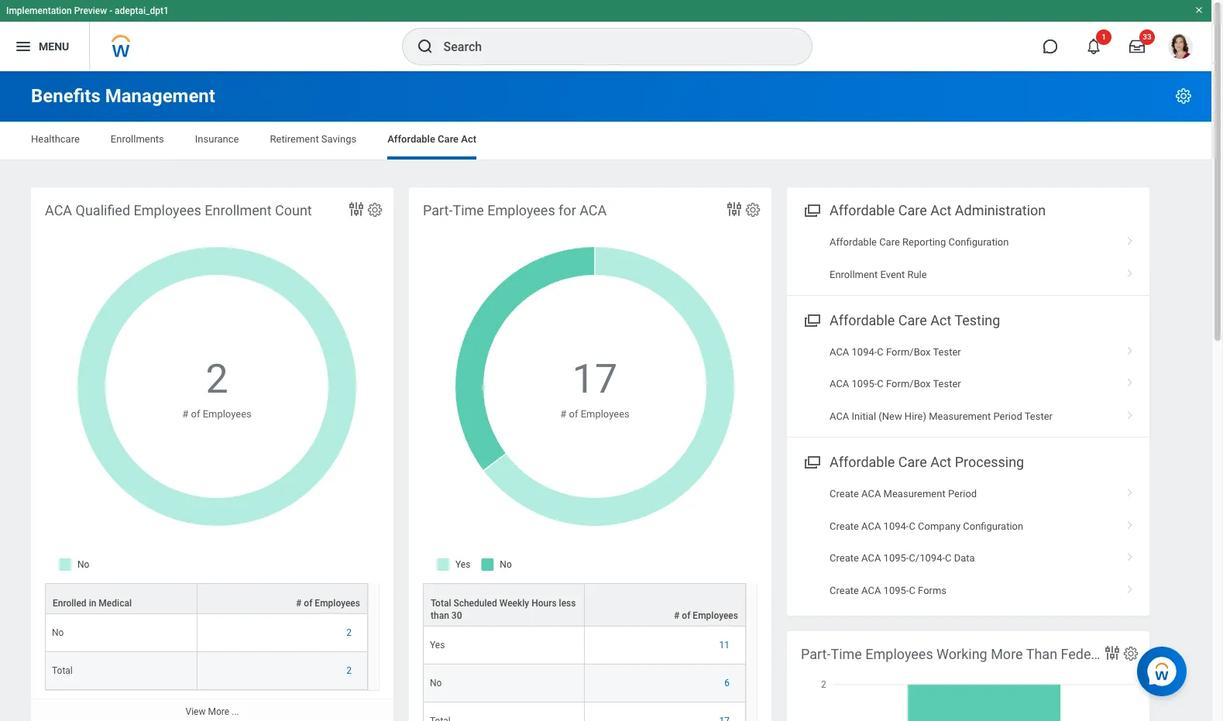 Task type: describe. For each thing, give the bounding box(es) containing it.
# of employees button for 2
[[198, 584, 367, 614]]

close environment banner image
[[1195, 5, 1204, 15]]

menu
[[39, 40, 69, 52]]

healthcare
[[31, 133, 80, 145]]

aca up create aca 1094-c company configuration
[[862, 489, 882, 500]]

# of employees for 2
[[296, 598, 360, 609]]

affordable for affordable care act testing
[[830, 312, 895, 329]]

employees inside 2 # of employees
[[203, 408, 252, 420]]

part-time employees for aca element
[[409, 188, 772, 722]]

form/box for 1094-
[[887, 346, 931, 358]]

2 horizontal spatial time
[[1136, 646, 1168, 663]]

1 vertical spatial period
[[949, 489, 978, 500]]

6 button
[[725, 677, 732, 690]]

part-time employees for aca
[[423, 202, 607, 219]]

care for affordable care act processing
[[899, 454, 928, 471]]

implementation
[[6, 5, 72, 16]]

no for 6
[[430, 678, 442, 689]]

6
[[725, 678, 730, 689]]

view more ... link
[[31, 699, 394, 722]]

1
[[1102, 33, 1107, 41]]

tab list containing healthcare
[[16, 122, 1197, 160]]

chevron right image for aca 1094-c form/box tester
[[1121, 341, 1141, 357]]

aca qualified employees enrollment count element
[[31, 188, 394, 722]]

chevron right image for aca 1095-c form/box tester
[[1121, 373, 1141, 389]]

profile logan mcneil image
[[1169, 34, 1194, 62]]

time for part-time employees working more than federal full-time standard
[[831, 646, 863, 663]]

create for create aca 1095-c forms
[[830, 585, 859, 596]]

menu group image for affordable care act testing
[[801, 309, 822, 330]]

create aca 1095-c/1094-c data link
[[787, 543, 1150, 575]]

for
[[559, 202, 576, 219]]

1 horizontal spatial more
[[991, 646, 1024, 663]]

create aca measurement period
[[830, 489, 978, 500]]

care for affordable care reporting configuration
[[880, 236, 901, 248]]

standard
[[1171, 646, 1224, 663]]

create aca 1094-c company configuration link
[[787, 511, 1150, 543]]

affordable for affordable care act processing
[[830, 454, 895, 471]]

medical
[[99, 598, 132, 609]]

hours
[[532, 598, 557, 609]]

chevron right image for create aca measurement period
[[1121, 483, 1141, 499]]

1 horizontal spatial enrollment
[[830, 269, 878, 280]]

affordable care reporting configuration
[[830, 236, 1009, 248]]

scheduled
[[454, 598, 497, 609]]

(new
[[879, 411, 903, 422]]

aca down aca 1094-c form/box tester
[[830, 379, 850, 390]]

30
[[452, 611, 462, 622]]

aca 1095-c form/box tester
[[830, 379, 962, 390]]

benefits
[[31, 85, 101, 107]]

initial
[[852, 411, 877, 422]]

enrollment event rule
[[830, 269, 927, 280]]

insurance
[[195, 133, 239, 145]]

chevron right image for create aca 1095-c/1094-c data
[[1121, 547, 1141, 563]]

federal
[[1061, 646, 1107, 663]]

1095- inside aca 1095-c form/box tester link
[[852, 379, 878, 390]]

11
[[720, 640, 730, 651]]

affordable care act testing
[[830, 312, 1001, 329]]

...
[[232, 707, 239, 718]]

menu banner
[[0, 0, 1212, 71]]

create aca 1095-c/1094-c data
[[830, 553, 976, 564]]

implementation preview -   adeptai_dpt1
[[6, 5, 169, 16]]

care for affordable care act administration
[[899, 202, 928, 219]]

2 button for total
[[347, 665, 354, 678]]

part-time employees working more than federal full-time standard
[[801, 646, 1224, 663]]

c/1094-
[[909, 553, 946, 564]]

than
[[1027, 646, 1058, 663]]

total for total scheduled weekly hours less than 30
[[431, 598, 451, 609]]

form/box for 1095-
[[887, 379, 931, 390]]

aca down create aca 1095-c/1094-c data
[[862, 585, 882, 596]]

menu group image
[[801, 199, 822, 220]]

retirement savings
[[270, 133, 357, 145]]

# of employees for 17
[[674, 611, 739, 622]]

create aca 1095-c forms
[[830, 585, 947, 596]]

more inside aca qualified employees enrollment count "element"
[[208, 707, 229, 718]]

aca initial (new hire) measurement period tester
[[830, 411, 1053, 422]]

notifications large image
[[1087, 39, 1102, 54]]

list for processing
[[787, 478, 1150, 607]]

aca inside "link"
[[862, 553, 882, 564]]

in
[[89, 598, 96, 609]]

affordable for affordable care act administration
[[830, 202, 895, 219]]

row containing enrolled in medical
[[45, 584, 368, 615]]

11 button
[[720, 640, 732, 652]]

company
[[919, 521, 961, 532]]

total for total
[[52, 666, 73, 677]]

list for administration
[[787, 226, 1150, 291]]

than
[[431, 611, 449, 622]]

row containing yes
[[423, 627, 746, 665]]

time for part-time employees for aca
[[453, 202, 484, 219]]

act for affordable care act administration
[[931, 202, 952, 219]]

33 button
[[1121, 29, 1156, 64]]

inbox large image
[[1130, 39, 1146, 54]]

row containing total scheduled weekly hours less than 30
[[423, 584, 746, 627]]

list for testing
[[787, 336, 1150, 433]]

create for create aca 1095-c/1094-c data
[[830, 553, 859, 564]]

forms
[[919, 585, 947, 596]]

1 button
[[1077, 29, 1112, 64]]

management
[[105, 85, 215, 107]]

1 vertical spatial measurement
[[884, 489, 946, 500]]

# of employees button for 17
[[585, 584, 746, 626]]

configure and view chart data image
[[1104, 644, 1122, 663]]

benefits management
[[31, 85, 215, 107]]

qualified
[[76, 202, 130, 219]]

aca left initial
[[830, 411, 850, 422]]

# inside 2 # of employees
[[182, 408, 189, 420]]

rule
[[908, 269, 927, 280]]

part- for part-time employees for aca
[[423, 202, 453, 219]]

create aca 1095-c forms link
[[787, 575, 1150, 607]]

aca up aca 1095-c form/box tester
[[830, 346, 850, 358]]

2 button for no
[[347, 627, 354, 640]]

view more ...
[[186, 707, 239, 718]]

of inside 17 # of employees
[[569, 408, 579, 420]]

0 vertical spatial 2 button
[[206, 353, 231, 407]]

c inside "link"
[[946, 553, 952, 564]]

weekly
[[500, 598, 530, 609]]

savings
[[322, 133, 357, 145]]

menu button
[[0, 22, 89, 71]]

configure and view chart data image for 2
[[347, 200, 366, 219]]

act for affordable care act testing
[[931, 312, 952, 329]]



Task type: locate. For each thing, give the bounding box(es) containing it.
affordable for affordable care reporting configuration
[[830, 236, 877, 248]]

1 horizontal spatial part-
[[801, 646, 831, 663]]

chevron right image for create aca 1094-c company configuration
[[1121, 515, 1141, 531]]

c up (new
[[878, 379, 884, 390]]

affordable up the enrollment event rule in the right of the page
[[830, 236, 877, 248]]

0 vertical spatial more
[[991, 646, 1024, 663]]

1095- up initial
[[852, 379, 878, 390]]

event
[[881, 269, 905, 280]]

hire)
[[905, 411, 927, 422]]

configure and view chart data image left configure aca qualified employees enrollment count icon at the left of the page
[[347, 200, 366, 219]]

total inside total scheduled weekly hours less than 30
[[431, 598, 451, 609]]

#
[[182, 408, 189, 420], [561, 408, 567, 420], [296, 598, 302, 609], [674, 611, 680, 622]]

17 # of employees
[[561, 356, 630, 420]]

of inside 2 # of employees
[[191, 408, 200, 420]]

1 horizontal spatial total
[[431, 598, 451, 609]]

0 horizontal spatial 1094-
[[852, 346, 878, 358]]

affordable inside affordable care reporting configuration link
[[830, 236, 877, 248]]

preview
[[74, 5, 107, 16]]

act for affordable care act processing
[[931, 454, 952, 471]]

1 vertical spatial enrollment
[[830, 269, 878, 280]]

tester for aca 1094-c form/box tester
[[934, 346, 962, 358]]

no down "yes"
[[430, 678, 442, 689]]

2 for no
[[347, 628, 352, 639]]

1095- inside create aca 1095-c forms link
[[884, 585, 909, 596]]

row
[[45, 584, 368, 615], [423, 584, 746, 627], [45, 615, 368, 653], [423, 627, 746, 665], [45, 653, 368, 691], [423, 665, 746, 703], [423, 703, 746, 722]]

0 vertical spatial 1095-
[[852, 379, 878, 390]]

total down enrolled
[[52, 666, 73, 677]]

data
[[955, 553, 976, 564]]

1 vertical spatial list
[[787, 336, 1150, 433]]

main content
[[0, 71, 1224, 722]]

row containing total
[[45, 653, 368, 691]]

2 # of employees button from the left
[[585, 584, 746, 626]]

# inside 17 # of employees
[[561, 408, 567, 420]]

2 configure and view chart data image from the left
[[725, 200, 744, 219]]

0 vertical spatial form/box
[[887, 346, 931, 358]]

1 chevron right image from the top
[[1121, 263, 1141, 279]]

# of employees inside aca qualified employees enrollment count "element"
[[296, 598, 360, 609]]

tester for aca 1095-c form/box tester
[[934, 379, 962, 390]]

1094- up aca 1095-c form/box tester
[[852, 346, 878, 358]]

1095- inside create aca 1095-c/1094-c data "link"
[[884, 553, 909, 564]]

chevron right image inside create aca measurement period link
[[1121, 483, 1141, 499]]

0 vertical spatial total
[[431, 598, 451, 609]]

1 horizontal spatial 1094-
[[884, 521, 909, 532]]

0 vertical spatial tester
[[934, 346, 962, 358]]

0 vertical spatial enrollment
[[205, 202, 272, 219]]

3 create from the top
[[830, 553, 859, 564]]

configure aca qualified employees enrollment count image
[[367, 202, 384, 219]]

enrollment inside "element"
[[205, 202, 272, 219]]

1095- up create aca 1095-c forms
[[884, 553, 909, 564]]

1095- for c
[[884, 585, 909, 596]]

1094- up create aca 1095-c/1094-c data
[[884, 521, 909, 532]]

1 list from the top
[[787, 226, 1150, 291]]

care
[[438, 133, 459, 145], [899, 202, 928, 219], [880, 236, 901, 248], [899, 312, 928, 329], [899, 454, 928, 471]]

0 vertical spatial configuration
[[949, 236, 1009, 248]]

configuration
[[949, 236, 1009, 248], [964, 521, 1024, 532]]

0 horizontal spatial # of employees
[[296, 598, 360, 609]]

enrollment left count
[[205, 202, 272, 219]]

total up than
[[431, 598, 451, 609]]

aca inside "element"
[[45, 202, 72, 219]]

chevron right image
[[1121, 263, 1141, 279], [1121, 405, 1141, 421], [1121, 483, 1141, 499], [1121, 515, 1141, 531]]

2 vertical spatial list
[[787, 478, 1150, 607]]

part- inside part-time employees working more than federal full-time standard element
[[801, 646, 831, 663]]

3 chevron right image from the top
[[1121, 483, 1141, 499]]

affordable care act processing
[[830, 454, 1025, 471]]

testing
[[955, 312, 1001, 329]]

no down enrolled
[[52, 628, 64, 639]]

total scheduled weekly hours less than 30 button
[[424, 584, 584, 626]]

chevron right image inside affordable care reporting configuration link
[[1121, 231, 1141, 247]]

chevron right image for aca initial (new hire) measurement period tester
[[1121, 405, 1141, 421]]

list containing affordable care reporting configuration
[[787, 226, 1150, 291]]

4 create from the top
[[830, 585, 859, 596]]

0 horizontal spatial part-
[[423, 202, 453, 219]]

enrolled in medical
[[53, 598, 132, 609]]

affordable inside tab list
[[388, 133, 436, 145]]

period
[[994, 411, 1023, 422], [949, 489, 978, 500]]

chevron right image for enrollment event rule
[[1121, 263, 1141, 279]]

enrolled in medical button
[[46, 584, 197, 614]]

affordable
[[388, 133, 436, 145], [830, 202, 895, 219], [830, 236, 877, 248], [830, 312, 895, 329], [830, 454, 895, 471]]

2
[[206, 356, 228, 403], [347, 628, 352, 639], [347, 666, 352, 677]]

no inside aca qualified employees enrollment count "element"
[[52, 628, 64, 639]]

0 vertical spatial list
[[787, 226, 1150, 291]]

less
[[559, 598, 576, 609]]

-
[[109, 5, 112, 16]]

chevron right image for create aca 1095-c forms
[[1121, 579, 1141, 595]]

2 for total
[[347, 666, 352, 677]]

affordable care act administration
[[830, 202, 1047, 219]]

care for affordable care act
[[438, 133, 459, 145]]

0 horizontal spatial time
[[453, 202, 484, 219]]

tester down aca 1095-c form/box tester link
[[1025, 411, 1053, 422]]

list
[[787, 226, 1150, 291], [787, 336, 1150, 433], [787, 478, 1150, 607]]

2 form/box from the top
[[887, 379, 931, 390]]

chevron right image inside create aca 1094-c company configuration link
[[1121, 515, 1141, 531]]

full-
[[1111, 646, 1136, 663]]

1 horizontal spatial # of employees
[[674, 611, 739, 622]]

2 vertical spatial 2 button
[[347, 665, 354, 678]]

1 horizontal spatial no
[[430, 678, 442, 689]]

enrolled
[[53, 598, 87, 609]]

adeptai_dpt1
[[115, 5, 169, 16]]

1 vertical spatial 1095-
[[884, 553, 909, 564]]

0 horizontal spatial no
[[52, 628, 64, 639]]

2 vertical spatial 1095-
[[884, 585, 909, 596]]

2 vertical spatial tester
[[1025, 411, 1053, 422]]

measurement down aca 1095-c form/box tester link
[[929, 411, 992, 422]]

no
[[52, 628, 64, 639], [430, 678, 442, 689]]

enrollment event rule link
[[787, 258, 1150, 291]]

create
[[830, 489, 859, 500], [830, 521, 859, 532], [830, 553, 859, 564], [830, 585, 859, 596]]

1 horizontal spatial configure and view chart data image
[[725, 200, 744, 219]]

configure and view chart data image
[[347, 200, 366, 219], [725, 200, 744, 219]]

configuration down create aca measurement period link at the bottom right
[[964, 521, 1024, 532]]

1 vertical spatial menu group image
[[801, 451, 822, 472]]

chevron right image inside aca initial (new hire) measurement period tester link
[[1121, 405, 1141, 421]]

menu group image for affordable care act processing
[[801, 451, 822, 472]]

justify image
[[14, 37, 33, 56]]

# of employees
[[296, 598, 360, 609], [674, 611, 739, 622]]

aca 1095-c form/box tester link
[[787, 368, 1150, 401]]

configure and view chart data image for 17
[[725, 200, 744, 219]]

form/box
[[887, 346, 931, 358], [887, 379, 931, 390]]

total inside aca qualified employees enrollment count "element"
[[52, 666, 73, 677]]

more
[[991, 646, 1024, 663], [208, 707, 229, 718]]

2 # of employees
[[182, 356, 252, 420]]

5 chevron right image from the top
[[1121, 579, 1141, 595]]

enrollments
[[111, 133, 164, 145]]

processing
[[955, 454, 1025, 471]]

total scheduled weekly hours less than 30
[[431, 598, 576, 622]]

chevron right image inside aca 1095-c form/box tester link
[[1121, 373, 1141, 389]]

enrollment left event
[[830, 269, 878, 280]]

measurement down affordable care act processing
[[884, 489, 946, 500]]

create aca 1094-c company configuration
[[830, 521, 1024, 532]]

2 chevron right image from the top
[[1121, 341, 1141, 357]]

form/box down affordable care act testing
[[887, 346, 931, 358]]

chevron right image
[[1121, 231, 1141, 247], [1121, 341, 1141, 357], [1121, 373, 1141, 389], [1121, 547, 1141, 563], [1121, 579, 1141, 595]]

33
[[1143, 33, 1152, 41]]

part-
[[423, 202, 453, 219], [801, 646, 831, 663]]

Search Workday  search field
[[444, 29, 780, 64]]

chevron right image for affordable care reporting configuration
[[1121, 231, 1141, 247]]

of
[[191, 408, 200, 420], [569, 408, 579, 420], [304, 598, 313, 609], [682, 611, 691, 622]]

2 button
[[206, 353, 231, 407], [347, 627, 354, 640], [347, 665, 354, 678]]

search image
[[416, 37, 434, 56]]

c left 'data'
[[946, 553, 952, 564]]

total
[[431, 598, 451, 609], [52, 666, 73, 677]]

aca initial (new hire) measurement period tester link
[[787, 401, 1150, 433]]

no for 2
[[52, 628, 64, 639]]

2 inside 2 # of employees
[[206, 356, 228, 403]]

1 vertical spatial part-
[[801, 646, 831, 663]]

1 vertical spatial # of employees
[[674, 611, 739, 622]]

tester
[[934, 346, 962, 358], [934, 379, 962, 390], [1025, 411, 1053, 422]]

care for affordable care act testing
[[899, 312, 928, 329]]

menu group image
[[801, 309, 822, 330], [801, 451, 822, 472]]

part- for part-time employees working more than federal full-time standard
[[801, 646, 831, 663]]

1 configure and view chart data image from the left
[[347, 200, 366, 219]]

reporting
[[903, 236, 947, 248]]

0 vertical spatial menu group image
[[801, 309, 822, 330]]

affordable care reporting configuration link
[[787, 226, 1150, 258]]

c left company
[[909, 521, 916, 532]]

chevron right image inside enrollment event rule link
[[1121, 263, 1141, 279]]

period up create aca 1094-c company configuration link
[[949, 489, 978, 500]]

affordable care act
[[388, 133, 477, 145]]

0 vertical spatial 2
[[206, 356, 228, 403]]

1 vertical spatial more
[[208, 707, 229, 718]]

part- inside part-time employees for aca element
[[423, 202, 453, 219]]

0 vertical spatial # of employees
[[296, 598, 360, 609]]

4 chevron right image from the top
[[1121, 515, 1141, 531]]

time
[[453, 202, 484, 219], [831, 646, 863, 663], [1136, 646, 1168, 663]]

1 vertical spatial no
[[430, 678, 442, 689]]

employees inside 17 # of employees
[[581, 408, 630, 420]]

0 horizontal spatial total
[[52, 666, 73, 677]]

no inside part-time employees for aca element
[[430, 678, 442, 689]]

1 vertical spatial 2 button
[[347, 627, 354, 640]]

1 vertical spatial configuration
[[964, 521, 1024, 532]]

retirement
[[270, 133, 319, 145]]

1 create from the top
[[830, 489, 859, 500]]

form/box up hire)
[[887, 379, 931, 390]]

0 horizontal spatial more
[[208, 707, 229, 718]]

affordable right menu group icon
[[830, 202, 895, 219]]

affordable right savings
[[388, 133, 436, 145]]

affordable down initial
[[830, 454, 895, 471]]

affordable for affordable care act
[[388, 133, 436, 145]]

configure part-time employees working more than federal full-time standard image
[[1123, 646, 1140, 663]]

aca up create aca 1095-c/1094-c data
[[862, 521, 882, 532]]

create for create aca measurement period
[[830, 489, 859, 500]]

enrollment
[[205, 202, 272, 219], [830, 269, 878, 280]]

1 chevron right image from the top
[[1121, 231, 1141, 247]]

1 # of employees button from the left
[[198, 584, 367, 614]]

configure this page image
[[1175, 87, 1194, 105]]

0 vertical spatial part-
[[423, 202, 453, 219]]

0 vertical spatial period
[[994, 411, 1023, 422]]

1 horizontal spatial period
[[994, 411, 1023, 422]]

count
[[275, 202, 312, 219]]

aca up create aca 1095-c forms
[[862, 553, 882, 564]]

0 vertical spatial measurement
[[929, 411, 992, 422]]

aca
[[45, 202, 72, 219], [580, 202, 607, 219], [830, 346, 850, 358], [830, 379, 850, 390], [830, 411, 850, 422], [862, 489, 882, 500], [862, 521, 882, 532], [862, 553, 882, 564], [862, 585, 882, 596]]

1 horizontal spatial # of employees button
[[585, 584, 746, 626]]

1 menu group image from the top
[[801, 309, 822, 330]]

1 horizontal spatial time
[[831, 646, 863, 663]]

1 form/box from the top
[[887, 346, 931, 358]]

tab list
[[16, 122, 1197, 160]]

4 chevron right image from the top
[[1121, 547, 1141, 563]]

main content containing 2
[[0, 71, 1224, 722]]

aca left qualified
[[45, 202, 72, 219]]

act
[[461, 133, 477, 145], [931, 202, 952, 219], [931, 312, 952, 329], [931, 454, 952, 471]]

# of employees inside part-time employees for aca element
[[674, 611, 739, 622]]

1095- down create aca 1095-c/1094-c data
[[884, 585, 909, 596]]

1 vertical spatial 1094-
[[884, 521, 909, 532]]

2 create from the top
[[830, 521, 859, 532]]

1094-
[[852, 346, 878, 358], [884, 521, 909, 532]]

administration
[[955, 202, 1047, 219]]

1095- for c/1094-
[[884, 553, 909, 564]]

tester up aca 1095-c form/box tester link
[[934, 346, 962, 358]]

17
[[573, 356, 618, 403]]

period up processing
[[994, 411, 1023, 422]]

aca qualified employees enrollment count
[[45, 202, 312, 219]]

configuration up enrollment event rule link at the top right of the page
[[949, 236, 1009, 248]]

list containing aca 1094-c form/box tester
[[787, 336, 1150, 433]]

chevron right image inside aca 1094-c form/box tester link
[[1121, 341, 1141, 357]]

list containing create aca measurement period
[[787, 478, 1150, 607]]

tester up aca initial (new hire) measurement period tester
[[934, 379, 962, 390]]

0 vertical spatial 1094-
[[852, 346, 878, 358]]

affordable up aca 1094-c form/box tester
[[830, 312, 895, 329]]

1 vertical spatial tester
[[934, 379, 962, 390]]

yes
[[430, 640, 445, 651]]

working
[[937, 646, 988, 663]]

0 horizontal spatial period
[[949, 489, 978, 500]]

view
[[186, 707, 206, 718]]

1 vertical spatial form/box
[[887, 379, 931, 390]]

0 horizontal spatial enrollment
[[205, 202, 272, 219]]

measurement
[[929, 411, 992, 422], [884, 489, 946, 500]]

0 vertical spatial no
[[52, 628, 64, 639]]

configure and view chart data image inside aca qualified employees enrollment count "element"
[[347, 200, 366, 219]]

c left forms
[[909, 585, 916, 596]]

3 list from the top
[[787, 478, 1150, 607]]

c up aca 1095-c form/box tester
[[878, 346, 884, 358]]

configure part-time employees for aca image
[[745, 202, 762, 219]]

more left ...
[[208, 707, 229, 718]]

2 chevron right image from the top
[[1121, 405, 1141, 421]]

0 horizontal spatial # of employees button
[[198, 584, 367, 614]]

create aca measurement period link
[[787, 478, 1150, 511]]

configure and view chart data image left configure part-time employees for aca image
[[725, 200, 744, 219]]

0 horizontal spatial configure and view chart data image
[[347, 200, 366, 219]]

aca 1094-c form/box tester
[[830, 346, 962, 358]]

1 vertical spatial 2
[[347, 628, 352, 639]]

3 chevron right image from the top
[[1121, 373, 1141, 389]]

act for affordable care act
[[461, 133, 477, 145]]

2 menu group image from the top
[[801, 451, 822, 472]]

2 vertical spatial 2
[[347, 666, 352, 677]]

create for create aca 1094-c company configuration
[[830, 521, 859, 532]]

2 list from the top
[[787, 336, 1150, 433]]

part-time employees working more than federal full-time standard element
[[787, 632, 1224, 722]]

aca 1094-c form/box tester link
[[787, 336, 1150, 368]]

aca right for
[[580, 202, 607, 219]]

chevron right image inside create aca 1095-c forms link
[[1121, 579, 1141, 595]]

chevron right image inside create aca 1095-c/1094-c data "link"
[[1121, 547, 1141, 563]]

1 vertical spatial total
[[52, 666, 73, 677]]

more left 'than' on the bottom of page
[[991, 646, 1024, 663]]

create inside "link"
[[830, 553, 859, 564]]

17 button
[[573, 353, 620, 407]]



Task type: vqa. For each thing, say whether or not it's contained in the screenshot.
Global related to Strauss
no



